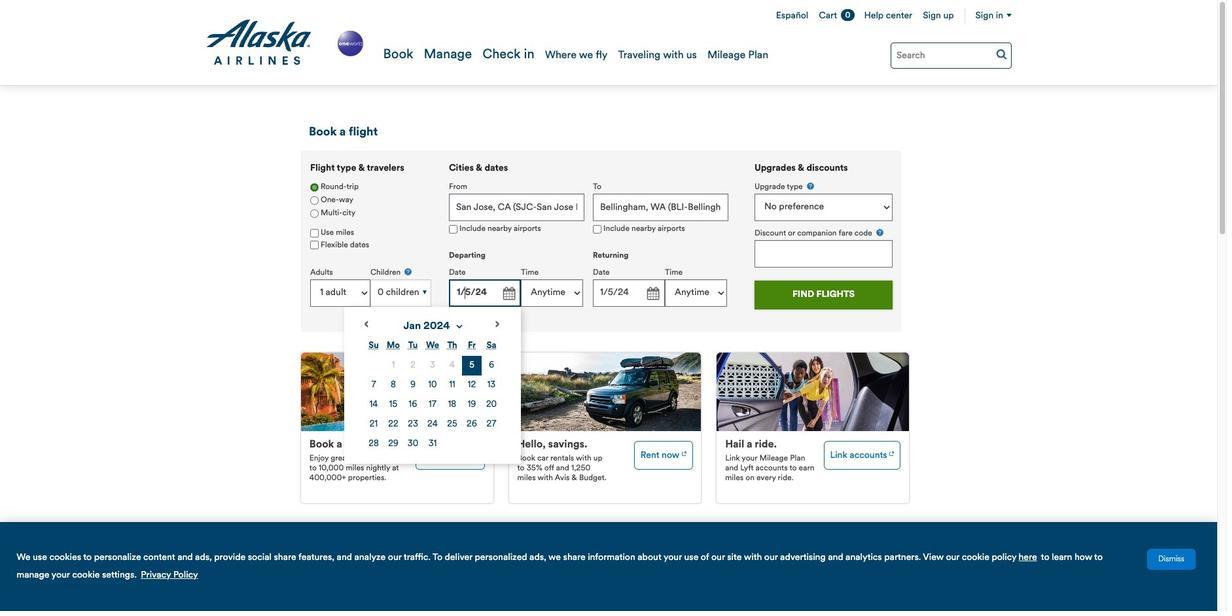 Task type: locate. For each thing, give the bounding box(es) containing it.
1 vertical spatial   radio
[[310, 196, 319, 205]]

3 row from the top
[[364, 395, 502, 415]]

1 row from the top
[[364, 356, 502, 376]]

None text field
[[449, 194, 585, 221], [593, 194, 729, 221], [449, 280, 521, 307], [449, 194, 585, 221], [593, 194, 729, 221], [449, 280, 521, 307]]

  radio
[[310, 183, 319, 192], [310, 196, 319, 205]]

option group
[[310, 181, 432, 221]]

photo of a hotel with a swimming pool and palm trees image
[[301, 353, 494, 432]]

search button image
[[997, 48, 1008, 60]]

alaska airlines logo image
[[206, 20, 312, 65]]

1   radio from the top
[[310, 183, 319, 192]]

cookieconsent dialog
[[0, 523, 1218, 612]]

None submit
[[755, 281, 893, 310]]

cell
[[384, 356, 403, 376], [403, 356, 423, 376], [423, 356, 443, 376], [443, 356, 462, 376], [462, 356, 482, 376], [482, 356, 502, 376], [364, 376, 384, 395], [384, 376, 403, 395], [403, 376, 423, 395], [423, 376, 443, 395], [443, 376, 462, 395], [462, 376, 482, 395], [482, 376, 502, 395], [364, 395, 384, 415], [384, 395, 403, 415], [403, 395, 423, 415], [423, 395, 443, 415], [443, 395, 462, 415], [462, 395, 482, 415], [482, 395, 502, 415], [364, 415, 384, 435], [384, 415, 403, 435], [403, 415, 423, 435], [423, 415, 443, 435], [443, 415, 462, 435], [462, 415, 482, 435], [482, 415, 502, 435], [364, 435, 384, 454], [384, 435, 403, 454], [403, 435, 423, 454], [423, 435, 443, 454]]

2 row from the top
[[364, 376, 502, 395]]

  checkbox
[[310, 229, 319, 237]]

1 horizontal spatial open datepicker image
[[644, 285, 662, 303]]

open datepicker image
[[500, 285, 518, 303], [644, 285, 662, 303]]

0 vertical spatial   radio
[[310, 183, 319, 192]]

None checkbox
[[449, 225, 458, 234], [593, 225, 602, 234], [310, 241, 319, 250], [449, 225, 458, 234], [593, 225, 602, 234], [310, 241, 319, 250]]

0 horizontal spatial open datepicker image
[[500, 285, 518, 303]]

None text field
[[755, 240, 893, 268], [593, 280, 665, 307], [755, 240, 893, 268], [593, 280, 665, 307]]

grid
[[364, 337, 502, 454]]

group
[[301, 151, 440, 324], [344, 164, 737, 464], [755, 181, 893, 268]]

  radio
[[310, 209, 319, 218]]

row
[[364, 356, 502, 376], [364, 376, 502, 395], [364, 395, 502, 415], [364, 415, 502, 435], [364, 435, 502, 454]]



Task type: describe. For each thing, give the bounding box(es) containing it.
5 row from the top
[[364, 435, 502, 454]]

book rides image
[[890, 447, 895, 458]]

Search text field
[[891, 43, 1013, 69]]

rent now image
[[682, 447, 687, 458]]

4 row from the top
[[364, 415, 502, 435]]

photo of an suv driving towards a mountain image
[[509, 353, 702, 432]]

oneworld logo image
[[335, 28, 366, 59]]

2 open datepicker image from the left
[[644, 285, 662, 303]]

some kids opening a door image
[[717, 353, 910, 432]]

header nav bar navigation
[[0, 0, 1218, 86]]

1 open datepicker image from the left
[[500, 285, 518, 303]]

2   radio from the top
[[310, 196, 319, 205]]



Task type: vqa. For each thing, say whether or not it's contained in the screenshot.
Search button icon
yes



